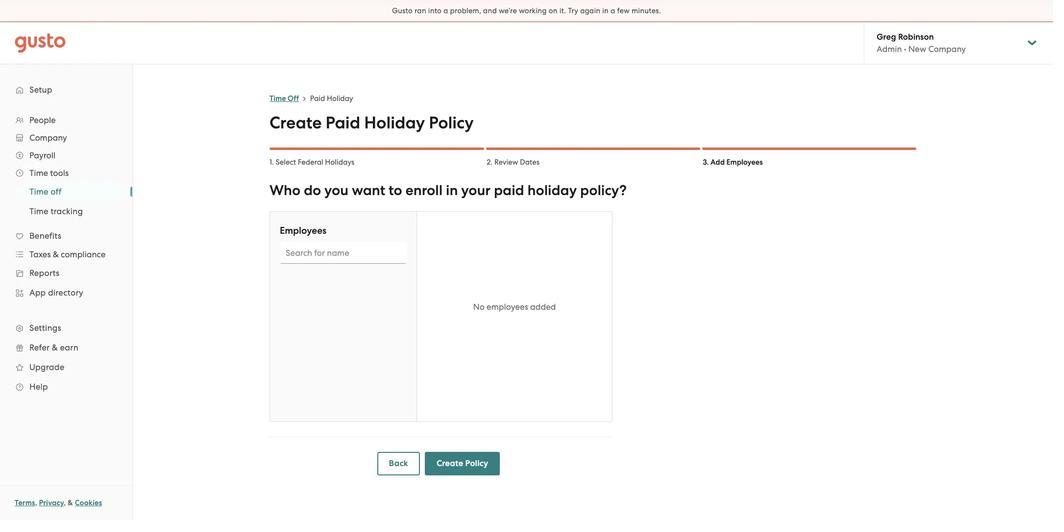 Task type: locate. For each thing, give the bounding box(es) containing it.
list
[[0, 111, 132, 397], [0, 182, 132, 221]]

settings link
[[10, 319, 123, 337]]

0 vertical spatial paid
[[310, 94, 325, 103]]

home image
[[15, 33, 66, 53]]

upgrade link
[[10, 358, 123, 376]]

directory
[[48, 288, 83, 298]]

select
[[276, 158, 296, 167]]

policy
[[429, 113, 474, 133], [466, 459, 489, 469]]

create for create policy
[[437, 459, 464, 469]]

who
[[270, 182, 301, 199]]

added
[[531, 302, 556, 312]]

list containing people
[[0, 111, 132, 397]]

gusto navigation element
[[0, 64, 132, 412]]

create policy
[[437, 459, 489, 469]]

1 a from the left
[[444, 6, 449, 15]]

0 vertical spatial holiday
[[327, 94, 353, 103]]

a
[[444, 6, 449, 15], [611, 6, 616, 15]]

help
[[29, 382, 48, 392]]

refer
[[29, 343, 50, 353]]

taxes
[[29, 250, 51, 259]]

1 horizontal spatial in
[[603, 6, 609, 15]]

•
[[905, 44, 907, 54]]

setup
[[29, 85, 52, 95]]

no employees added
[[473, 302, 556, 312]]

time off link
[[18, 183, 123, 201]]

company right 'new'
[[929, 44, 967, 54]]

create for create paid holiday policy
[[270, 113, 322, 133]]

1 vertical spatial &
[[52, 343, 58, 353]]

company button
[[10, 129, 123, 147]]

0 horizontal spatial a
[[444, 6, 449, 15]]

a right into
[[444, 6, 449, 15]]

people
[[29, 115, 56, 125]]

in left your
[[446, 182, 458, 199]]

review dates
[[495, 158, 540, 167]]

create inside button
[[437, 459, 464, 469]]

it.
[[560, 6, 567, 15]]

terms link
[[15, 499, 35, 508]]

0 horizontal spatial ,
[[35, 499, 37, 508]]

select federal holidays
[[276, 158, 355, 167]]

& right the taxes on the top left of page
[[53, 250, 59, 259]]

terms
[[15, 499, 35, 508]]

paid right off
[[310, 94, 325, 103]]

& left earn
[[52, 343, 58, 353]]

reports
[[29, 268, 60, 278]]

problem,
[[450, 6, 482, 15]]

refer & earn
[[29, 343, 78, 353]]

1 vertical spatial paid
[[326, 113, 360, 133]]

0 horizontal spatial holiday
[[327, 94, 353, 103]]

time inside 'link'
[[29, 206, 48, 216]]

time
[[270, 94, 286, 103], [29, 168, 48, 178], [29, 187, 48, 197], [29, 206, 48, 216]]

0 vertical spatial employees
[[727, 158, 763, 167]]

0 horizontal spatial create
[[270, 113, 322, 133]]

1 vertical spatial create
[[437, 459, 464, 469]]

company inside dropdown button
[[29, 133, 67, 143]]

1 vertical spatial policy
[[466, 459, 489, 469]]

back link
[[377, 452, 420, 476]]

working
[[519, 6, 547, 15]]

list containing time off
[[0, 182, 132, 221]]

1 list from the top
[[0, 111, 132, 397]]

,
[[35, 499, 37, 508], [64, 499, 66, 508]]

time inside dropdown button
[[29, 168, 48, 178]]

on
[[549, 6, 558, 15]]

time off link
[[270, 94, 299, 103]]

paid
[[310, 94, 325, 103], [326, 113, 360, 133]]

create
[[270, 113, 322, 133], [437, 459, 464, 469]]

&
[[53, 250, 59, 259], [52, 343, 58, 353], [68, 499, 73, 508]]

1 , from the left
[[35, 499, 37, 508]]

few
[[618, 6, 630, 15]]

company down people
[[29, 133, 67, 143]]

benefits link
[[10, 227, 123, 245]]

employees down do
[[280, 225, 327, 236]]

1 horizontal spatial create
[[437, 459, 464, 469]]

create paid holiday policy
[[270, 113, 474, 133]]

taxes & compliance button
[[10, 246, 123, 263]]

to
[[389, 182, 402, 199]]

time for time tracking
[[29, 206, 48, 216]]

1 vertical spatial holiday
[[364, 113, 425, 133]]

1 horizontal spatial a
[[611, 6, 616, 15]]

refer & earn link
[[10, 339, 123, 357]]

company
[[929, 44, 967, 54], [29, 133, 67, 143]]

you
[[325, 182, 349, 199]]

cookies button
[[75, 497, 102, 509]]

0 horizontal spatial in
[[446, 182, 458, 199]]

a left "few" at right
[[611, 6, 616, 15]]

1 horizontal spatial ,
[[64, 499, 66, 508]]

time tools
[[29, 168, 69, 178]]

1 vertical spatial in
[[446, 182, 458, 199]]

& inside "dropdown button"
[[53, 250, 59, 259]]

, left cookies button
[[64, 499, 66, 508]]

payroll button
[[10, 147, 123, 164]]

time for time off
[[29, 187, 48, 197]]

time tracking link
[[18, 203, 123, 220]]

reports link
[[10, 264, 123, 282]]

policy inside button
[[466, 459, 489, 469]]

1 horizontal spatial company
[[929, 44, 967, 54]]

2 list from the top
[[0, 182, 132, 221]]

0 vertical spatial create
[[270, 113, 322, 133]]

in right again
[[603, 6, 609, 15]]

0 horizontal spatial company
[[29, 133, 67, 143]]

create policy button
[[425, 452, 500, 476]]

holiday
[[327, 94, 353, 103], [364, 113, 425, 133]]

gusto ran into a problem, and we're working on it. try again in a few minutes.
[[392, 6, 662, 15]]

0 vertical spatial &
[[53, 250, 59, 259]]

in
[[603, 6, 609, 15], [446, 182, 458, 199]]

& left cookies button
[[68, 499, 73, 508]]

0 vertical spatial company
[[929, 44, 967, 54]]

paid down paid holiday in the top of the page
[[326, 113, 360, 133]]

0 horizontal spatial paid
[[310, 94, 325, 103]]

, left privacy
[[35, 499, 37, 508]]

time off
[[29, 187, 62, 197]]

employees right add
[[727, 158, 763, 167]]

time for time off
[[270, 94, 286, 103]]

1 vertical spatial company
[[29, 133, 67, 143]]

0 horizontal spatial employees
[[280, 225, 327, 236]]



Task type: vqa. For each thing, say whether or not it's contained in the screenshot.
Payroll
yes



Task type: describe. For each thing, give the bounding box(es) containing it.
federal
[[298, 158, 324, 167]]

upgrade
[[29, 362, 64, 372]]

ran
[[415, 6, 427, 15]]

employees
[[487, 302, 529, 312]]

new
[[909, 44, 927, 54]]

compliance
[[61, 250, 106, 259]]

app directory
[[29, 288, 83, 298]]

Search for name search field
[[280, 242, 407, 264]]

payroll
[[29, 151, 56, 160]]

again
[[581, 6, 601, 15]]

and
[[483, 6, 497, 15]]

greg
[[877, 32, 897, 42]]

1 horizontal spatial paid
[[326, 113, 360, 133]]

app
[[29, 288, 46, 298]]

your
[[462, 182, 491, 199]]

privacy
[[39, 499, 64, 508]]

gusto
[[392, 6, 413, 15]]

off
[[51, 187, 62, 197]]

tools
[[50, 168, 69, 178]]

policy?
[[581, 182, 627, 199]]

do
[[304, 182, 321, 199]]

holiday
[[528, 182, 577, 199]]

& for earn
[[52, 343, 58, 353]]

tracking
[[51, 206, 83, 216]]

1 horizontal spatial holiday
[[364, 113, 425, 133]]

review
[[495, 158, 519, 167]]

cookies
[[75, 499, 102, 508]]

holidays
[[325, 158, 355, 167]]

app directory link
[[10, 284, 123, 302]]

1 horizontal spatial employees
[[727, 158, 763, 167]]

add
[[711, 158, 725, 167]]

time tools button
[[10, 164, 123, 182]]

0 vertical spatial in
[[603, 6, 609, 15]]

time tracking
[[29, 206, 83, 216]]

& for compliance
[[53, 250, 59, 259]]

back
[[389, 459, 408, 469]]

paid
[[494, 182, 525, 199]]

2 , from the left
[[64, 499, 66, 508]]

people button
[[10, 111, 123, 129]]

robinson
[[899, 32, 935, 42]]

1 vertical spatial employees
[[280, 225, 327, 236]]

want
[[352, 182, 386, 199]]

admin
[[877, 44, 903, 54]]

benefits
[[29, 231, 61, 241]]

2 vertical spatial &
[[68, 499, 73, 508]]

time for time tools
[[29, 168, 48, 178]]

taxes & compliance
[[29, 250, 106, 259]]

time off
[[270, 94, 299, 103]]

greg robinson admin • new company
[[877, 32, 967, 54]]

privacy link
[[39, 499, 64, 508]]

terms , privacy , & cookies
[[15, 499, 102, 508]]

into
[[429, 6, 442, 15]]

paid holiday
[[310, 94, 353, 103]]

minutes.
[[632, 6, 662, 15]]

enroll
[[406, 182, 443, 199]]

0 vertical spatial policy
[[429, 113, 474, 133]]

company inside greg robinson admin • new company
[[929, 44, 967, 54]]

earn
[[60, 343, 78, 353]]

setup link
[[10, 81, 123, 99]]

2 a from the left
[[611, 6, 616, 15]]

off
[[288, 94, 299, 103]]

dates
[[520, 158, 540, 167]]

we're
[[499, 6, 517, 15]]

who do you want to enroll in your paid holiday policy?
[[270, 182, 627, 199]]

try
[[568, 6, 579, 15]]

add employees
[[711, 158, 763, 167]]

help link
[[10, 378, 123, 396]]

settings
[[29, 323, 61, 333]]

no
[[473, 302, 485, 312]]



